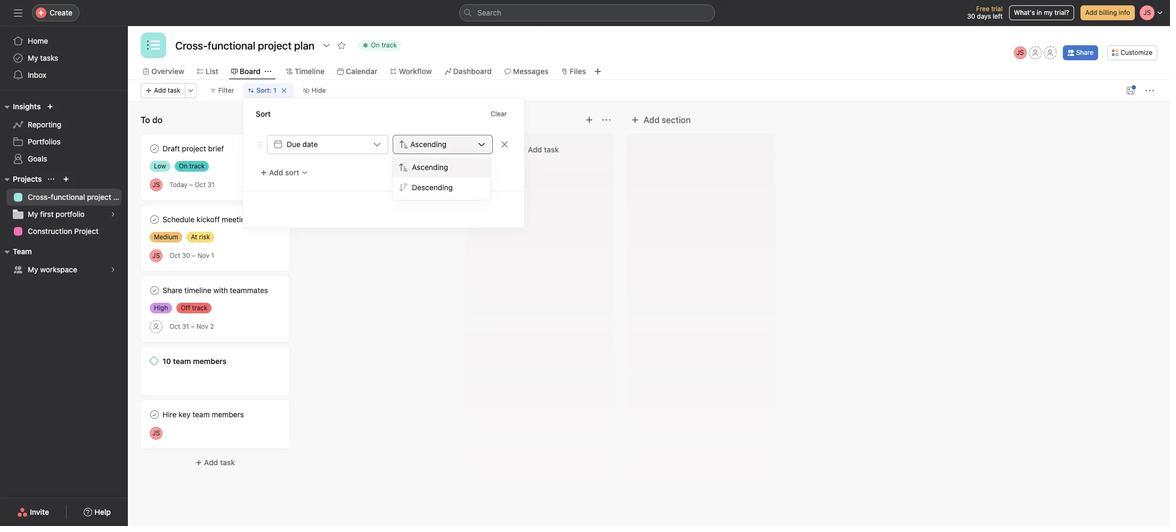 Task type: vqa. For each thing, say whether or not it's contained in the screenshot.
23
no



Task type: locate. For each thing, give the bounding box(es) containing it.
meeting
[[222, 215, 250, 224]]

1 completed image from the top
[[148, 142, 161, 155]]

3 my from the top
[[28, 265, 38, 274]]

more actions image right save options icon
[[1146, 86, 1155, 95]]

date
[[303, 140, 318, 149]]

brief
[[208, 144, 224, 153]]

0 vertical spatial completed image
[[148, 142, 161, 155]]

on track button
[[354, 38, 406, 53]]

completed checkbox right the due
[[310, 142, 323, 155]]

team right key
[[193, 410, 210, 419]]

insights
[[13, 102, 41, 111]]

track right "off"
[[192, 304, 208, 312]]

project left the "brief"
[[182, 144, 206, 153]]

add sort
[[269, 168, 299, 177]]

share right completed option
[[163, 286, 182, 295]]

on track up calendar
[[371, 41, 397, 49]]

due
[[287, 140, 301, 149]]

1 up share timeline with teammates
[[211, 252, 214, 260]]

first left 5
[[341, 144, 354, 153]]

sort: 1 button
[[243, 83, 294, 98]]

oct
[[195, 181, 206, 189], [170, 252, 180, 260], [170, 323, 180, 331]]

projects element
[[0, 170, 128, 242]]

1 vertical spatial project
[[87, 192, 111, 202]]

add sort button
[[254, 163, 315, 182]]

my down team in the left top of the page
[[28, 265, 38, 274]]

my inside projects "element"
[[28, 210, 38, 219]]

1 horizontal spatial 1
[[273, 86, 277, 94]]

cross-functional project plan
[[28, 192, 128, 202]]

1 horizontal spatial hire
[[325, 144, 339, 153]]

1 left clear image
[[273, 86, 277, 94]]

30
[[968, 12, 976, 20], [182, 252, 190, 260]]

0 horizontal spatial 31
[[182, 323, 189, 331]]

0 vertical spatial 30
[[968, 12, 976, 20]]

add task down hire key team members at the left bottom
[[204, 458, 235, 467]]

home link
[[6, 33, 122, 50]]

section
[[662, 115, 691, 125]]

more actions image
[[1146, 86, 1155, 95], [187, 87, 194, 94]]

completed image up medium
[[148, 213, 161, 226]]

plan
[[113, 192, 128, 202]]

0 vertical spatial ascending
[[411, 140, 447, 149]]

completed image right the due
[[310, 142, 323, 155]]

track for with
[[192, 304, 208, 312]]

on inside on track dropdown button
[[371, 41, 380, 49]]

dialog
[[243, 98, 525, 228]]

share timeline with teammates
[[163, 286, 268, 295]]

hire right date
[[325, 144, 339, 153]]

0 horizontal spatial share
[[163, 286, 182, 295]]

draft
[[163, 144, 180, 153]]

what's
[[1015, 9, 1036, 17]]

my for my first portfolio
[[28, 210, 38, 219]]

insights button
[[0, 100, 41, 113]]

add left billing
[[1086, 9, 1098, 17]]

messages link
[[505, 66, 549, 77]]

hire left key
[[163, 410, 177, 419]]

files
[[570, 67, 586, 76]]

2 vertical spatial track
[[192, 304, 208, 312]]

what's in my trial? button
[[1010, 5, 1075, 20]]

add inside add sort dropdown button
[[269, 168, 283, 177]]

free trial 30 days left
[[968, 5, 1003, 20]]

add task image
[[261, 116, 270, 124]]

add right "remove" icon at the left top
[[528, 145, 542, 154]]

list
[[206, 67, 218, 76]]

my tasks
[[28, 53, 58, 62]]

ascending inside dropdown button
[[411, 140, 447, 149]]

0 horizontal spatial project
[[87, 192, 111, 202]]

help button
[[77, 503, 118, 522]]

my workspace
[[28, 265, 77, 274]]

1 horizontal spatial on track
[[371, 41, 397, 49]]

oct right today
[[195, 181, 206, 189]]

1 vertical spatial team
[[193, 410, 210, 419]]

js button down hire key team members at the left bottom
[[150, 427, 163, 440]]

1 horizontal spatial first
[[341, 144, 354, 153]]

my
[[28, 53, 38, 62], [28, 210, 38, 219], [28, 265, 38, 274]]

on track
[[371, 41, 397, 49], [179, 162, 205, 170]]

add tab image
[[594, 67, 602, 76]]

project
[[182, 144, 206, 153], [87, 192, 111, 202]]

0 vertical spatial first
[[341, 144, 354, 153]]

– for timeline
[[191, 323, 195, 331]]

team
[[173, 357, 191, 366], [193, 410, 210, 419]]

js button down medium
[[150, 249, 163, 262]]

new project or portfolio image
[[63, 176, 70, 182]]

ascending up descending
[[412, 163, 448, 172]]

ascending up the ascending menu item
[[411, 140, 447, 149]]

add down overview link
[[154, 86, 166, 94]]

completed image for schedule kickoff meeting
[[148, 213, 161, 226]]

members
[[363, 144, 395, 153], [193, 357, 227, 366], [212, 410, 244, 419]]

hide sidebar image
[[14, 9, 22, 17]]

members down 2
[[193, 357, 227, 366]]

share down 'add billing info' button
[[1077, 49, 1094, 57]]

js button
[[1014, 46, 1027, 59], [150, 178, 163, 191], [150, 249, 163, 262], [150, 427, 163, 440]]

my inside "teams" element
[[28, 265, 38, 274]]

1 horizontal spatial 31
[[208, 181, 215, 189]]

add task right "remove" icon at the left top
[[528, 145, 559, 154]]

add left sort on the left top
[[269, 168, 283, 177]]

0 horizontal spatial 30
[[182, 252, 190, 260]]

nov down risk on the left of the page
[[198, 252, 209, 260]]

2 completed image from the top
[[148, 284, 161, 297]]

completed checkbox left draft
[[148, 142, 161, 155]]

workflow
[[399, 67, 432, 76]]

0 vertical spatial on
[[371, 41, 380, 49]]

today
[[170, 181, 188, 189]]

1 vertical spatial completed image
[[148, 213, 161, 226]]

oct 30 – nov 1
[[170, 252, 214, 260]]

remove image
[[501, 140, 509, 149]]

at risk
[[191, 233, 210, 241]]

1 horizontal spatial more actions image
[[1146, 86, 1155, 95]]

2 my from the top
[[28, 210, 38, 219]]

0 vertical spatial on track
[[371, 41, 397, 49]]

2 vertical spatial oct
[[170, 323, 180, 331]]

completed image for hire key team members
[[148, 408, 161, 421]]

ascending
[[411, 140, 447, 149], [412, 163, 448, 172]]

2 vertical spatial my
[[28, 265, 38, 274]]

0 vertical spatial nov
[[198, 252, 209, 260]]

31 down "off"
[[182, 323, 189, 331]]

0 vertical spatial –
[[189, 181, 193, 189]]

31 right today
[[208, 181, 215, 189]]

1 vertical spatial nov
[[197, 323, 208, 331]]

track inside dropdown button
[[382, 41, 397, 49]]

1 horizontal spatial on
[[371, 41, 380, 49]]

first inside projects "element"
[[40, 210, 54, 219]]

dashboard
[[454, 67, 492, 76]]

0 vertical spatial hire
[[325, 144, 339, 153]]

invite button
[[10, 503, 56, 522]]

off track
[[181, 304, 208, 312]]

1 horizontal spatial 30
[[968, 12, 976, 20]]

oct down medium
[[170, 252, 180, 260]]

1 vertical spatial 31
[[182, 323, 189, 331]]

on track down draft project brief
[[179, 162, 205, 170]]

medium
[[154, 233, 178, 241]]

1 vertical spatial my
[[28, 210, 38, 219]]

members right 5
[[363, 144, 395, 153]]

track for brief
[[189, 162, 205, 170]]

reporting link
[[6, 116, 122, 133]]

add down hire first 5 members
[[366, 192, 380, 201]]

show options, current sort, top image
[[48, 176, 55, 182]]

clear
[[491, 110, 507, 118]]

add inside 'add billing info' button
[[1086, 9, 1098, 17]]

save options image
[[1127, 86, 1136, 95]]

sort
[[285, 168, 299, 177]]

add left section in the top of the page
[[644, 115, 660, 125]]

completed image
[[148, 142, 161, 155], [148, 284, 161, 297]]

completed checkbox for hire key team members
[[148, 408, 161, 421]]

track down draft project brief
[[189, 162, 205, 170]]

hire
[[325, 144, 339, 153], [163, 410, 177, 419]]

share inside button
[[1077, 49, 1094, 57]]

– right today
[[189, 181, 193, 189]]

1 vertical spatial ascending
[[412, 163, 448, 172]]

js button down the low
[[150, 178, 163, 191]]

reporting
[[28, 120, 61, 129]]

Completed checkbox
[[148, 142, 161, 155], [310, 142, 323, 155], [148, 213, 161, 226], [148, 408, 161, 421]]

overview link
[[143, 66, 184, 77]]

completed image left draft
[[148, 142, 161, 155]]

10
[[163, 357, 171, 366]]

track
[[382, 41, 397, 49], [189, 162, 205, 170], [192, 304, 208, 312]]

0 vertical spatial members
[[363, 144, 395, 153]]

1 vertical spatial oct
[[170, 252, 180, 260]]

left
[[993, 12, 1003, 20]]

1 my from the top
[[28, 53, 38, 62]]

1 horizontal spatial team
[[193, 410, 210, 419]]

completed checkbox up medium
[[148, 213, 161, 226]]

add task
[[154, 86, 181, 94], [528, 145, 559, 154], [366, 192, 397, 201], [204, 458, 235, 467]]

1 vertical spatial first
[[40, 210, 54, 219]]

sort: 1
[[257, 86, 277, 94]]

search list box
[[460, 4, 716, 21]]

help
[[95, 508, 111, 517]]

risk
[[199, 233, 210, 241]]

2
[[210, 323, 214, 331]]

2 vertical spatial completed image
[[148, 408, 161, 421]]

descending
[[412, 183, 453, 192]]

more actions image left filter dropdown button
[[187, 87, 194, 94]]

js button down what's
[[1014, 46, 1027, 59]]

cross-functional project plan link
[[6, 189, 128, 206]]

track up workflow link on the top left
[[382, 41, 397, 49]]

draft project brief
[[163, 144, 224, 153]]

0 vertical spatial share
[[1077, 49, 1094, 57]]

sort
[[256, 109, 271, 118]]

None text field
[[173, 36, 317, 55]]

oct up 10
[[170, 323, 180, 331]]

0 horizontal spatial on
[[179, 162, 188, 170]]

on up calendar
[[371, 41, 380, 49]]

projects button
[[0, 173, 42, 186]]

see details, my workspace image
[[110, 267, 116, 273]]

teams element
[[0, 242, 128, 280]]

insights element
[[0, 97, 128, 170]]

project left plan
[[87, 192, 111, 202]]

– down the off track
[[191, 323, 195, 331]]

1 vertical spatial 30
[[182, 252, 190, 260]]

30 inside the free trial 30 days left
[[968, 12, 976, 20]]

timeline
[[295, 67, 325, 76]]

members right key
[[212, 410, 244, 419]]

1 vertical spatial –
[[192, 252, 196, 260]]

completed image for share timeline with teammates
[[148, 284, 161, 297]]

0 vertical spatial completed image
[[310, 142, 323, 155]]

project
[[74, 227, 99, 236]]

completed image
[[310, 142, 323, 155], [148, 213, 161, 226], [148, 408, 161, 421]]

my
[[1045, 9, 1053, 17]]

0 vertical spatial 1
[[273, 86, 277, 94]]

members for 5
[[363, 144, 395, 153]]

add
[[1086, 9, 1098, 17], [154, 86, 166, 94], [644, 115, 660, 125], [528, 145, 542, 154], [269, 168, 283, 177], [366, 192, 380, 201], [204, 458, 218, 467]]

completed image left key
[[148, 408, 161, 421]]

0 horizontal spatial first
[[40, 210, 54, 219]]

nov left 2
[[197, 323, 208, 331]]

1 vertical spatial hire
[[163, 410, 177, 419]]

portfolios
[[28, 137, 61, 146]]

1 horizontal spatial share
[[1077, 49, 1094, 57]]

search button
[[460, 4, 716, 21]]

1 vertical spatial share
[[163, 286, 182, 295]]

portfolios link
[[6, 133, 122, 150]]

0 horizontal spatial hire
[[163, 410, 177, 419]]

1 vertical spatial track
[[189, 162, 205, 170]]

completed image up high
[[148, 284, 161, 297]]

team right 10
[[173, 357, 191, 366]]

first up the construction
[[40, 210, 54, 219]]

messages
[[513, 67, 549, 76]]

0 vertical spatial project
[[182, 144, 206, 153]]

0 horizontal spatial team
[[173, 357, 191, 366]]

1 vertical spatial 1
[[211, 252, 214, 260]]

task
[[168, 86, 181, 94], [544, 145, 559, 154], [382, 192, 397, 201], [220, 458, 235, 467]]

0 vertical spatial my
[[28, 53, 38, 62]]

files link
[[562, 66, 586, 77]]

my down cross-
[[28, 210, 38, 219]]

my first portfolio link
[[6, 206, 122, 223]]

2 vertical spatial –
[[191, 323, 195, 331]]

1 vertical spatial completed image
[[148, 284, 161, 297]]

on up today
[[179, 162, 188, 170]]

my inside global element
[[28, 53, 38, 62]]

completed checkbox left key
[[148, 408, 161, 421]]

my left tasks
[[28, 53, 38, 62]]

1 vertical spatial on track
[[179, 162, 205, 170]]

overview
[[151, 67, 184, 76]]

js
[[1017, 49, 1025, 57], [152, 180, 160, 188], [152, 251, 160, 259], [152, 429, 160, 437]]

hide button
[[298, 83, 331, 98]]

2 vertical spatial members
[[212, 410, 244, 419]]

0 vertical spatial track
[[382, 41, 397, 49]]

0 horizontal spatial on track
[[179, 162, 205, 170]]

– down the at
[[192, 252, 196, 260]]



Task type: describe. For each thing, give the bounding box(es) containing it.
workflow link
[[391, 66, 432, 77]]

portfolio
[[56, 210, 85, 219]]

share button
[[1063, 45, 1099, 60]]

first for my
[[40, 210, 54, 219]]

add down hire key team members at the left bottom
[[204, 458, 218, 467]]

0 horizontal spatial 1
[[211, 252, 214, 260]]

calendar link
[[337, 66, 378, 77]]

filter button
[[205, 83, 239, 98]]

dialog containing sort
[[243, 98, 525, 228]]

hide
[[312, 86, 326, 94]]

10 team members
[[163, 357, 227, 366]]

teammates
[[230, 286, 268, 295]]

inbox link
[[6, 67, 122, 84]]

construction project
[[28, 227, 99, 236]]

construction project link
[[6, 223, 122, 240]]

dashboard link
[[445, 66, 492, 77]]

today – oct 31
[[170, 181, 215, 189]]

completed image for draft project brief
[[148, 142, 161, 155]]

completed checkbox for draft project brief
[[148, 142, 161, 155]]

hire for hire first 5 members
[[325, 144, 339, 153]]

free
[[977, 5, 990, 13]]

– for kickoff
[[192, 252, 196, 260]]

workspace
[[40, 265, 77, 274]]

add section
[[644, 115, 691, 125]]

1 vertical spatial members
[[193, 357, 227, 366]]

list link
[[197, 66, 218, 77]]

tasks
[[40, 53, 58, 62]]

add task left descending
[[366, 192, 397, 201]]

share for share
[[1077, 49, 1094, 57]]

high
[[154, 304, 168, 312]]

billing
[[1100, 9, 1118, 17]]

add task down overview
[[154, 86, 181, 94]]

hire key team members
[[163, 410, 244, 419]]

share for share timeline with teammates
[[163, 286, 182, 295]]

list image
[[147, 39, 160, 52]]

board
[[240, 67, 261, 76]]

add inside add section button
[[644, 115, 660, 125]]

add to starred image
[[338, 41, 346, 50]]

search
[[478, 8, 502, 17]]

at
[[191, 233, 197, 241]]

low
[[154, 162, 166, 170]]

project inside "element"
[[87, 192, 111, 202]]

create button
[[32, 4, 79, 21]]

filter
[[218, 86, 234, 94]]

completed milestone image
[[150, 357, 158, 365]]

sort:
[[257, 86, 272, 94]]

nov for timeline
[[197, 323, 208, 331]]

completed checkbox for schedule kickoff meeting
[[148, 213, 161, 226]]

completed checkbox for hire first 5 members
[[310, 142, 323, 155]]

timeline
[[184, 286, 212, 295]]

first for hire
[[341, 144, 354, 153]]

0 vertical spatial oct
[[195, 181, 206, 189]]

team
[[13, 247, 32, 256]]

0 vertical spatial 31
[[208, 181, 215, 189]]

timeline link
[[286, 66, 325, 77]]

hire first 5 members
[[325, 144, 395, 153]]

more section actions image
[[602, 116, 611, 124]]

off
[[181, 304, 190, 312]]

members for team
[[212, 410, 244, 419]]

1 horizontal spatial project
[[182, 144, 206, 153]]

show options image
[[323, 41, 331, 50]]

what's in my trial?
[[1015, 9, 1070, 17]]

1 inside dropdown button
[[273, 86, 277, 94]]

in
[[1037, 9, 1043, 17]]

clear button
[[486, 107, 512, 122]]

oct for schedule
[[170, 252, 180, 260]]

global element
[[0, 26, 128, 90]]

inbox
[[28, 70, 46, 79]]

functional
[[51, 192, 85, 202]]

goals
[[28, 154, 47, 163]]

see details, my first portfolio image
[[110, 211, 116, 218]]

5
[[356, 144, 361, 153]]

add billing info
[[1086, 9, 1131, 17]]

kickoff
[[197, 215, 220, 224]]

team button
[[0, 245, 32, 258]]

my for my workspace
[[28, 265, 38, 274]]

nov for kickoff
[[198, 252, 209, 260]]

home
[[28, 36, 48, 45]]

schedule
[[163, 215, 195, 224]]

Completed checkbox
[[148, 284, 161, 297]]

days
[[978, 12, 992, 20]]

Completed milestone checkbox
[[150, 357, 158, 365]]

0 vertical spatial team
[[173, 357, 191, 366]]

create
[[50, 8, 72, 17]]

projects
[[13, 174, 42, 183]]

clear image
[[281, 87, 287, 94]]

with
[[214, 286, 228, 295]]

schedule kickoff meeting
[[163, 215, 250, 224]]

construction
[[28, 227, 72, 236]]

on track inside dropdown button
[[371, 41, 397, 49]]

ascending menu item
[[393, 157, 491, 178]]

customize button
[[1108, 45, 1158, 60]]

ascending inside menu item
[[412, 163, 448, 172]]

present
[[465, 115, 495, 125]]

due date button
[[267, 135, 389, 154]]

oct for share
[[170, 323, 180, 331]]

tab actions image
[[265, 68, 271, 75]]

1 vertical spatial on
[[179, 162, 188, 170]]

to do
[[141, 115, 163, 125]]

my for my tasks
[[28, 53, 38, 62]]

completed image for hire first 5 members
[[310, 142, 323, 155]]

oct 31 – nov 2
[[170, 323, 214, 331]]

0 horizontal spatial more actions image
[[187, 87, 194, 94]]

due date
[[287, 140, 318, 149]]

calendar
[[346, 67, 378, 76]]

board link
[[231, 66, 261, 77]]

new image
[[47, 103, 54, 110]]

hire for hire key team members
[[163, 410, 177, 419]]

invite
[[30, 508, 49, 517]]

my tasks link
[[6, 50, 122, 67]]

my workspace link
[[6, 261, 122, 278]]

add section button
[[627, 110, 695, 130]]

add task image
[[585, 116, 594, 124]]



